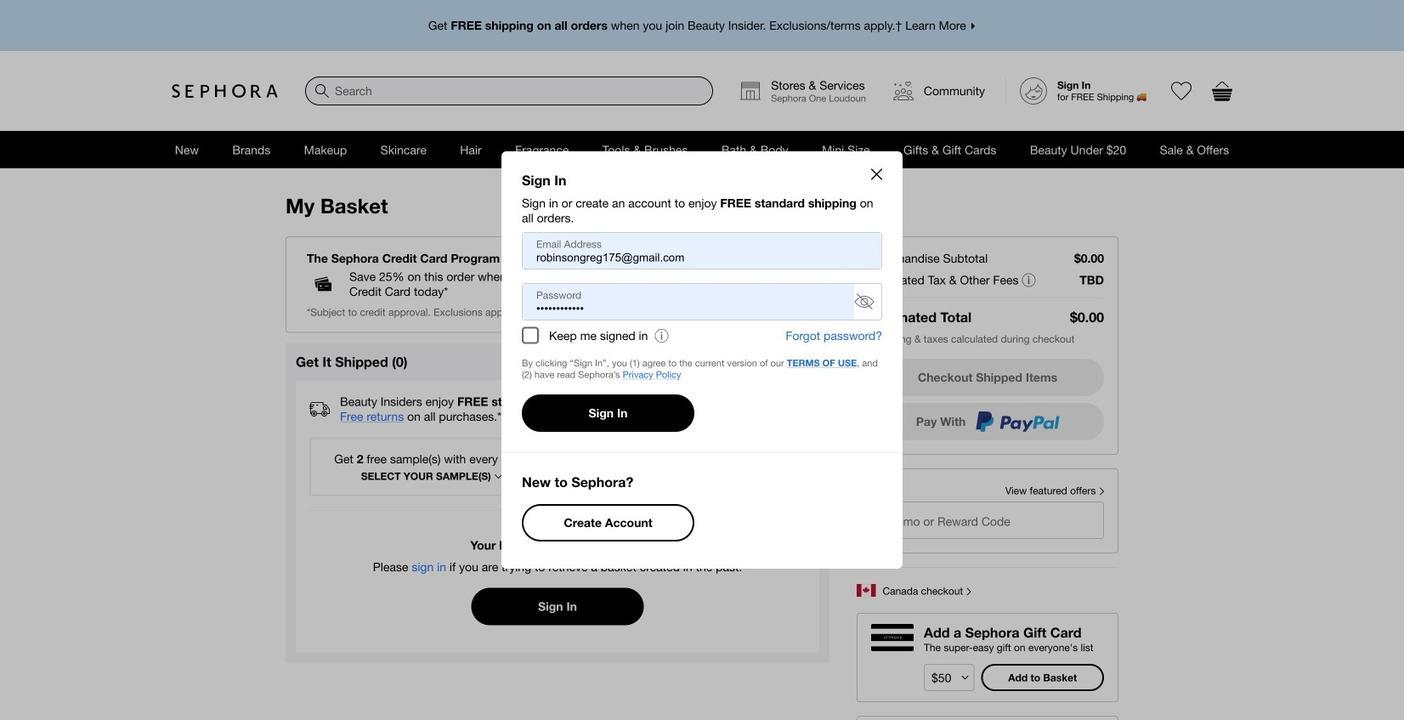 Task type: vqa. For each thing, say whether or not it's contained in the screenshot.
middle Saturday column header
no



Task type: locate. For each thing, give the bounding box(es) containing it.
go to basket image
[[1212, 81, 1233, 101]]

dialog
[[502, 152, 903, 569]]

None text field
[[872, 503, 1104, 538]]

None search field
[[305, 77, 714, 105]]

None password field
[[523, 284, 855, 320]]

None email field
[[523, 233, 882, 269]]

sephora homepage image
[[172, 84, 278, 98]]



Task type: describe. For each thing, give the bounding box(es) containing it.
continue shopping image
[[872, 169, 883, 180]]

show password text image
[[855, 292, 875, 312]]



